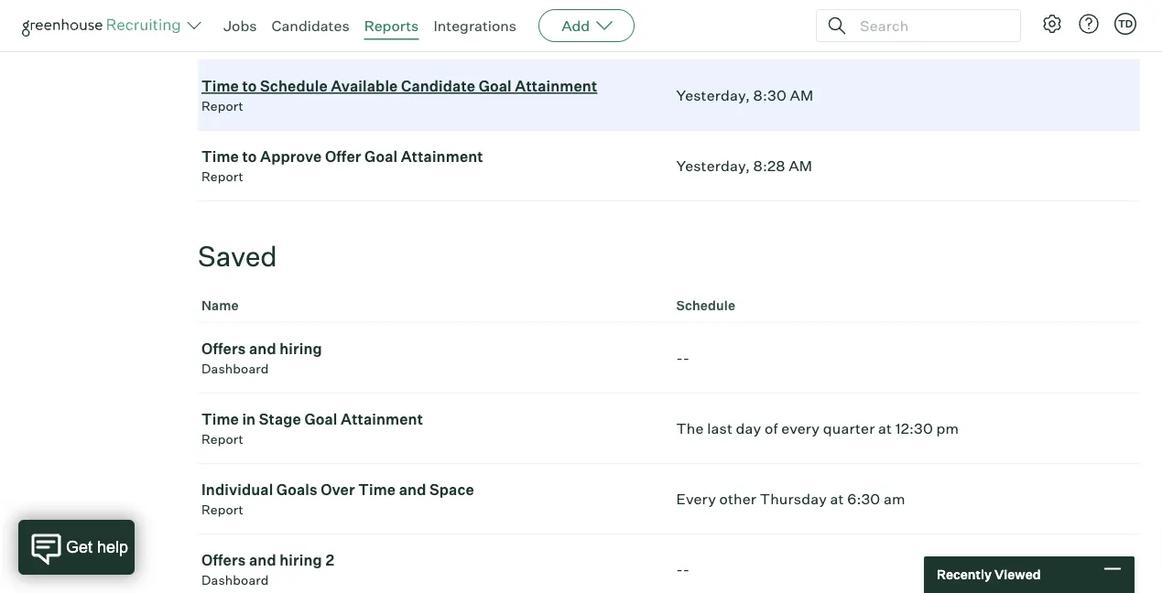 Task type: vqa. For each thing, say whether or not it's contained in the screenshot.
Yesterday, 8:28 AM's Yesterday,
yes



Task type: locate. For each thing, give the bounding box(es) containing it.
offers
[[202, 340, 246, 358], [202, 552, 246, 570]]

time down jobs link
[[202, 77, 239, 95]]

1 vertical spatial --
[[677, 561, 690, 579]]

space
[[430, 481, 474, 500]]

and left space
[[399, 481, 426, 500]]

8:30
[[754, 86, 787, 105]]

attainment inside time to schedule available candidate goal attainment report
[[515, 77, 598, 95]]

and inside offers and hiring dashboard
[[249, 340, 276, 358]]

time left in
[[202, 411, 239, 429]]

time inside time to schedule available candidate goal attainment report
[[202, 77, 239, 95]]

thursday
[[760, 490, 827, 509]]

0 vertical spatial at
[[879, 420, 892, 438]]

attainment down candidate
[[401, 148, 484, 166]]

dashboard up in
[[202, 361, 269, 377]]

yesterday, left 8:28
[[677, 157, 750, 175]]

goal inside time to schedule available candidate goal attainment report
[[479, 77, 512, 95]]

4 report from the top
[[202, 432, 244, 448]]

time inside time in stage goal attainment report
[[202, 411, 239, 429]]

0 vertical spatial schedule
[[260, 77, 328, 95]]

0 vertical spatial yesterday,
[[677, 86, 750, 105]]

at
[[879, 420, 892, 438], [831, 490, 844, 509]]

hiring for offers and hiring 2
[[280, 552, 322, 570]]

goal right candidate
[[479, 77, 512, 95]]

time for time to schedule available candidate goal attainment
[[202, 77, 239, 95]]

schedule
[[260, 77, 328, 95], [677, 298, 736, 314]]

configure image
[[1042, 13, 1064, 35]]

Search text field
[[856, 12, 1004, 39]]

am
[[790, 86, 814, 105], [789, 157, 813, 175]]

2 -- from the top
[[677, 561, 690, 579]]

3 report from the top
[[202, 169, 244, 185]]

1 vertical spatial attainment
[[401, 148, 484, 166]]

per
[[323, 7, 347, 25]]

1 dashboard from the top
[[202, 361, 269, 377]]

attainment down 'add'
[[515, 77, 598, 95]]

td
[[1119, 17, 1133, 30]]

1 horizontal spatial at
[[879, 420, 892, 438]]

2 dashboard from the top
[[202, 573, 269, 589]]

dashboard
[[202, 361, 269, 377], [202, 573, 269, 589]]

yesterday, for yesterday, 8:28 am
[[677, 157, 750, 175]]

dashboard inside "offers and hiring 2 dashboard"
[[202, 573, 269, 589]]

at left 12:30
[[879, 420, 892, 438]]

integrations
[[434, 16, 517, 35]]

day
[[736, 420, 762, 438]]

1 yesterday, from the top
[[677, 86, 750, 105]]

report inside current pipeline per job report
[[202, 28, 244, 44]]

offers down name
[[202, 340, 246, 358]]

1 vertical spatial goal
[[365, 148, 398, 166]]

1 horizontal spatial schedule
[[677, 298, 736, 314]]

am right 8:28
[[789, 157, 813, 175]]

and up in
[[249, 340, 276, 358]]

1 vertical spatial offers
[[202, 552, 246, 570]]

available
[[331, 77, 398, 95]]

reports
[[364, 16, 419, 35]]

attainment inside time to approve offer goal attainment report
[[401, 148, 484, 166]]

goal
[[479, 77, 512, 95], [365, 148, 398, 166], [305, 411, 338, 429]]

time
[[202, 77, 239, 95], [202, 148, 239, 166], [202, 411, 239, 429], [359, 481, 396, 500]]

time inside time to approve offer goal attainment report
[[202, 148, 239, 166]]

jobs link
[[224, 16, 257, 35]]

report down jobs link
[[202, 98, 244, 114]]

2 report from the top
[[202, 98, 244, 114]]

the
[[677, 420, 704, 438]]

2 to from the top
[[242, 148, 257, 166]]

0 vertical spatial dashboard
[[202, 361, 269, 377]]

offers and hiring 2 dashboard
[[202, 552, 335, 589]]

1 vertical spatial yesterday,
[[677, 157, 750, 175]]

report inside time to schedule available candidate goal attainment report
[[202, 98, 244, 114]]

over
[[321, 481, 355, 500]]

0 horizontal spatial schedule
[[260, 77, 328, 95]]

to
[[242, 77, 257, 95], [242, 148, 257, 166]]

viewed
[[995, 567, 1041, 583]]

at left the 6:30
[[831, 490, 844, 509]]

attainment up "over"
[[341, 411, 423, 429]]

quarter
[[823, 420, 875, 438]]

2 offers from the top
[[202, 552, 246, 570]]

add
[[562, 16, 590, 35]]

2 vertical spatial goal
[[305, 411, 338, 429]]

-- down the 'every'
[[677, 561, 690, 579]]

and left 2
[[249, 552, 276, 570]]

-- up "the"
[[677, 349, 690, 368]]

goal inside time to approve offer goal attainment report
[[365, 148, 398, 166]]

yesterday,
[[677, 86, 750, 105], [677, 157, 750, 175]]

attainment
[[515, 77, 598, 95], [401, 148, 484, 166], [341, 411, 423, 429]]

hiring
[[280, 340, 322, 358], [280, 552, 322, 570]]

add button
[[539, 9, 635, 42]]

0 vertical spatial hiring
[[280, 340, 322, 358]]

yesterday, 8:30 am
[[677, 86, 814, 105]]

hiring left 2
[[280, 552, 322, 570]]

to inside time to approve offer goal attainment report
[[242, 148, 257, 166]]

to inside time to schedule available candidate goal attainment report
[[242, 77, 257, 95]]

report down in
[[202, 432, 244, 448]]

offers inside "offers and hiring 2 dashboard"
[[202, 552, 246, 570]]

report up saved
[[202, 169, 244, 185]]

0 horizontal spatial goal
[[305, 411, 338, 429]]

yesterday, left 8:30
[[677, 86, 750, 105]]

1 vertical spatial dashboard
[[202, 573, 269, 589]]

candidate
[[401, 77, 476, 95]]

time left "approve"
[[202, 148, 239, 166]]

offers down individual
[[202, 552, 246, 570]]

am
[[884, 490, 906, 509]]

every
[[677, 490, 716, 509]]

0 vertical spatial am
[[790, 86, 814, 105]]

recently viewed
[[937, 567, 1041, 583]]

5 report from the top
[[202, 502, 244, 518]]

time for time to approve offer goal attainment
[[202, 148, 239, 166]]

hiring inside offers and hiring dashboard
[[280, 340, 322, 358]]

pipeline
[[261, 7, 319, 25]]

1 to from the top
[[242, 77, 257, 95]]

1 vertical spatial hiring
[[280, 552, 322, 570]]

0 vertical spatial and
[[249, 340, 276, 358]]

every other thursday at 6:30 am
[[677, 490, 906, 509]]

--
[[677, 349, 690, 368], [677, 561, 690, 579]]

to left "approve"
[[242, 148, 257, 166]]

6:30
[[848, 490, 881, 509]]

1 hiring from the top
[[280, 340, 322, 358]]

am right 8:30
[[790, 86, 814, 105]]

time to schedule available candidate goal attainment report
[[202, 77, 598, 114]]

1 report from the top
[[202, 28, 244, 44]]

goal right offer
[[365, 148, 398, 166]]

2 vertical spatial attainment
[[341, 411, 423, 429]]

to down the jobs
[[242, 77, 257, 95]]

name
[[202, 298, 239, 314]]

dashboard down individual
[[202, 573, 269, 589]]

0 vertical spatial attainment
[[515, 77, 598, 95]]

2 horizontal spatial goal
[[479, 77, 512, 95]]

report inside time in stage goal attainment report
[[202, 432, 244, 448]]

1 vertical spatial to
[[242, 148, 257, 166]]

1 vertical spatial at
[[831, 490, 844, 509]]

0 vertical spatial offers
[[202, 340, 246, 358]]

hiring up stage
[[280, 340, 322, 358]]

recently
[[937, 567, 992, 583]]

1 -- from the top
[[677, 349, 690, 368]]

2 hiring from the top
[[280, 552, 322, 570]]

0 vertical spatial to
[[242, 77, 257, 95]]

1 offers from the top
[[202, 340, 246, 358]]

1 vertical spatial and
[[399, 481, 426, 500]]

report down individual
[[202, 502, 244, 518]]

time right "over"
[[359, 481, 396, 500]]

dashboard inside offers and hiring dashboard
[[202, 361, 269, 377]]

and
[[249, 340, 276, 358], [399, 481, 426, 500], [249, 552, 276, 570]]

2 vertical spatial and
[[249, 552, 276, 570]]

report down current
[[202, 28, 244, 44]]

to for approve
[[242, 148, 257, 166]]

offers inside offers and hiring dashboard
[[202, 340, 246, 358]]

0 vertical spatial goal
[[479, 77, 512, 95]]

8:28
[[754, 157, 786, 175]]

and inside "offers and hiring 2 dashboard"
[[249, 552, 276, 570]]

goal right stage
[[305, 411, 338, 429]]

report
[[202, 28, 244, 44], [202, 98, 244, 114], [202, 169, 244, 185], [202, 432, 244, 448], [202, 502, 244, 518]]

0 vertical spatial --
[[677, 349, 690, 368]]

other
[[720, 490, 757, 509]]

2 yesterday, from the top
[[677, 157, 750, 175]]

-
[[677, 349, 683, 368], [683, 349, 690, 368], [677, 561, 683, 579], [683, 561, 690, 579]]

am for yesterday, 8:30 am
[[790, 86, 814, 105]]

1 horizontal spatial goal
[[365, 148, 398, 166]]

1 vertical spatial am
[[789, 157, 813, 175]]

hiring inside "offers and hiring 2 dashboard"
[[280, 552, 322, 570]]



Task type: describe. For each thing, give the bounding box(es) containing it.
schedule inside time to schedule available candidate goal attainment report
[[260, 77, 328, 95]]

time for time in stage goal attainment
[[202, 411, 239, 429]]

td button
[[1111, 9, 1141, 38]]

in
[[242, 411, 256, 429]]

reports link
[[364, 16, 419, 35]]

individual
[[202, 481, 273, 500]]

jobs
[[224, 16, 257, 35]]

last
[[708, 420, 733, 438]]

of
[[765, 420, 778, 438]]

offers for offers and hiring 2
[[202, 552, 246, 570]]

candidates
[[272, 16, 350, 35]]

the last day of every quarter at 12:30 pm
[[677, 420, 959, 438]]

report inside the 'individual goals over time and space report'
[[202, 502, 244, 518]]

yesterday, 8:28 am
[[677, 157, 813, 175]]

candidates link
[[272, 16, 350, 35]]

-- for offers and hiring
[[677, 349, 690, 368]]

current pipeline per job report
[[202, 7, 378, 44]]

time in stage goal attainment report
[[202, 411, 423, 448]]

individual goals over time and space report
[[202, 481, 474, 518]]

and inside the 'individual goals over time and space report'
[[399, 481, 426, 500]]

time inside the 'individual goals over time and space report'
[[359, 481, 396, 500]]

am for yesterday, 8:28 am
[[789, 157, 813, 175]]

every
[[782, 420, 820, 438]]

stage
[[259, 411, 301, 429]]

goal inside time in stage goal attainment report
[[305, 411, 338, 429]]

approve
[[260, 148, 322, 166]]

greenhouse recruiting image
[[22, 15, 187, 37]]

offers and hiring dashboard
[[202, 340, 322, 377]]

1 vertical spatial schedule
[[677, 298, 736, 314]]

pm
[[937, 420, 959, 438]]

current
[[202, 7, 257, 25]]

and for 2
[[249, 552, 276, 570]]

and for dashboard
[[249, 340, 276, 358]]

report inside time to approve offer goal attainment report
[[202, 169, 244, 185]]

yesterday, for yesterday, 8:30 am
[[677, 86, 750, 105]]

12:30
[[896, 420, 934, 438]]

offer
[[325, 148, 362, 166]]

saved
[[198, 239, 277, 274]]

to for schedule
[[242, 77, 257, 95]]

-- for offers and hiring 2
[[677, 561, 690, 579]]

integrations link
[[434, 16, 517, 35]]

goals
[[277, 481, 318, 500]]

td button
[[1115, 13, 1137, 35]]

2
[[326, 552, 335, 570]]

job
[[350, 7, 378, 25]]

attainment inside time in stage goal attainment report
[[341, 411, 423, 429]]

time to approve offer goal attainment report
[[202, 148, 484, 185]]

offers for offers and hiring
[[202, 340, 246, 358]]

hiring for offers and hiring
[[280, 340, 322, 358]]

0 horizontal spatial at
[[831, 490, 844, 509]]



